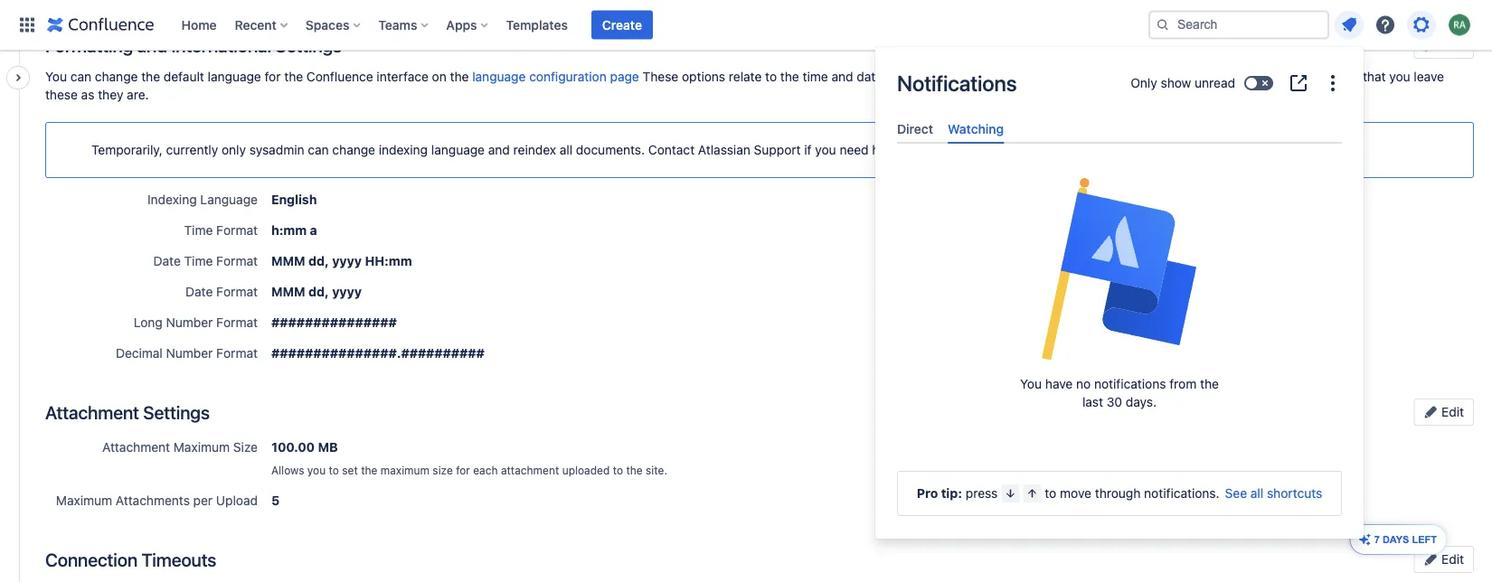 Task type: locate. For each thing, give the bounding box(es) containing it.
yyyy down mmm dd, yyyy hh:mm
[[332, 284, 362, 299]]

0 horizontal spatial all
[[560, 142, 573, 157]]

are.
[[127, 87, 149, 102]]

1 small image from the top
[[1424, 405, 1438, 419]]

show
[[1161, 76, 1191, 90]]

your profile and preferences image
[[1449, 14, 1470, 36]]

100.00 mb allows you to set the maximum size for each attachment uploaded to the site.
[[271, 440, 667, 477]]

0 horizontal spatial site.
[[646, 464, 667, 477]]

time format
[[184, 223, 258, 238]]

notification icon image
[[1338, 14, 1360, 36]]

leave
[[1414, 69, 1444, 84]]

and
[[137, 34, 167, 56], [832, 69, 853, 84], [488, 142, 510, 157]]

1 dd, from the top
[[308, 254, 329, 269]]

have
[[1045, 377, 1073, 392]]

settings
[[275, 34, 342, 56], [143, 402, 210, 423]]

0 vertical spatial edit link
[[1414, 32, 1474, 59]]

1 edit link from the top
[[1414, 32, 1474, 59]]

time down indexing language
[[184, 223, 213, 238]]

0 vertical spatial mmm
[[271, 254, 305, 269]]

language configuration page link
[[472, 69, 639, 84]]

to
[[765, 69, 777, 84], [329, 464, 339, 477], [613, 464, 623, 477], [1045, 486, 1057, 501]]

1 horizontal spatial site.
[[991, 69, 1015, 84]]

2 number from the top
[[166, 346, 213, 361]]

number up 'decimal number format'
[[166, 315, 213, 330]]

1 vertical spatial and
[[832, 69, 853, 84]]

you right that
[[1389, 69, 1410, 84]]

0 vertical spatial number
[[166, 315, 213, 330]]

0 vertical spatial edit
[[1438, 38, 1464, 52]]

small image
[[1424, 405, 1438, 419], [1424, 552, 1438, 567]]

1 horizontal spatial are
[[1208, 69, 1227, 84]]

1 vertical spatial number
[[166, 346, 213, 361]]

expand sidebar image
[[0, 60, 40, 96]]

5 format from the top
[[216, 346, 258, 361]]

the left time
[[780, 69, 799, 84]]

7 days left
[[1374, 534, 1437, 546]]

format down the date time format
[[216, 284, 258, 299]]

1 vertical spatial attachment
[[102, 440, 170, 455]]

1 mmm from the top
[[271, 254, 305, 269]]

1 vertical spatial all
[[1251, 486, 1264, 501]]

1 vertical spatial edit link
[[1414, 399, 1474, 426]]

language
[[200, 192, 258, 207]]

2 vertical spatial and
[[488, 142, 510, 157]]

0 vertical spatial time
[[184, 223, 213, 238]]

small image for connection timeouts
[[1424, 552, 1438, 567]]

templates
[[506, 17, 568, 32]]

1 vertical spatial for
[[456, 464, 470, 477]]

banner
[[0, 0, 1492, 51]]

number down long number format
[[166, 346, 213, 361]]

and up 'default'
[[137, 34, 167, 56]]

1 vertical spatial small image
[[1424, 552, 1438, 567]]

you have no notifications from the last 30 days.
[[1020, 377, 1219, 410]]

maximum left size at the bottom of the page
[[173, 440, 230, 455]]

0 vertical spatial change
[[95, 69, 138, 84]]

0 horizontal spatial and
[[137, 34, 167, 56]]

notifications
[[1094, 377, 1166, 392]]

more image
[[1322, 72, 1344, 94]]

spaces
[[306, 17, 349, 32]]

0 horizontal spatial you
[[45, 69, 67, 84]]

can right sysadmin
[[308, 142, 329, 157]]

date up long number format
[[185, 284, 213, 299]]

3 edit link from the top
[[1414, 546, 1474, 573]]

you left have
[[1020, 377, 1042, 392]]

edit link
[[1414, 32, 1474, 59], [1414, 399, 1474, 426], [1414, 546, 1474, 573]]

0 vertical spatial settings
[[275, 34, 342, 56]]

appswitcher icon image
[[16, 14, 38, 36]]

date for date format
[[185, 284, 213, 299]]

1 horizontal spatial on
[[950, 69, 965, 84]]

you inside you have no notifications from the last 30 days.
[[1020, 377, 1042, 392]]

0 vertical spatial yyyy
[[332, 254, 362, 269]]

yyyy left hh:mm on the top left of page
[[332, 254, 362, 269]]

all right see
[[1251, 486, 1264, 501]]

attachment down the attachment settings
[[102, 440, 170, 455]]

help.
[[872, 142, 901, 157]]

settings down spaces
[[275, 34, 342, 56]]

uploaded
[[562, 464, 610, 477]]

0 horizontal spatial on
[[432, 69, 447, 84]]

left
[[1412, 534, 1437, 546]]

1 vertical spatial date
[[185, 284, 213, 299]]

and left reindex
[[488, 142, 510, 157]]

dd, for mmm dd, yyyy
[[308, 284, 329, 299]]

2 are from the left
[[1208, 69, 1227, 84]]

mmm down h:mm
[[271, 254, 305, 269]]

edit for attachment settings
[[1438, 405, 1464, 420]]

each
[[473, 464, 498, 477]]

2 edit link from the top
[[1414, 399, 1474, 426]]

2 yyyy from the top
[[332, 284, 362, 299]]

if
[[804, 142, 812, 157]]

to right the relate at the top
[[765, 69, 777, 84]]

mmm up ###############
[[271, 284, 305, 299]]

0 vertical spatial can
[[70, 69, 91, 84]]

mmm
[[271, 254, 305, 269], [271, 284, 305, 299]]

on right interface
[[432, 69, 447, 84]]

1 vertical spatial yyyy
[[332, 284, 362, 299]]

5
[[271, 493, 280, 508]]

apps button
[[441, 10, 495, 39]]

mb
[[318, 440, 338, 455]]

1 number from the top
[[166, 315, 213, 330]]

1 vertical spatial time
[[184, 254, 213, 269]]

0 horizontal spatial settings
[[143, 402, 210, 423]]

1 vertical spatial maximum
[[56, 493, 112, 508]]

number for decimal
[[166, 346, 213, 361]]

attachment down decimal
[[45, 402, 139, 423]]

1 vertical spatial edit
[[1438, 405, 1464, 420]]

2 time from the top
[[184, 254, 213, 269]]

0 horizontal spatial can
[[70, 69, 91, 84]]

2 on from the left
[[950, 69, 965, 84]]

1 edit from the top
[[1438, 38, 1464, 52]]

tab list containing direct
[[890, 114, 1349, 144]]

0 vertical spatial maximum
[[173, 440, 230, 455]]

attachment
[[45, 402, 139, 423], [102, 440, 170, 455]]

edit for connection timeouts
[[1438, 552, 1464, 567]]

1 horizontal spatial you
[[1020, 377, 1042, 392]]

2 mmm from the top
[[271, 284, 305, 299]]

recommend
[[1290, 69, 1359, 84]]

settings up attachment maximum size
[[143, 402, 210, 423]]

you down mb
[[307, 464, 326, 477]]

language right indexing
[[431, 142, 485, 157]]

the up are.
[[141, 69, 160, 84]]

language down international
[[208, 69, 261, 84]]

the right set
[[361, 464, 377, 477]]

1 horizontal spatial and
[[488, 142, 510, 157]]

format up date format
[[216, 254, 258, 269]]

size
[[233, 440, 258, 455]]

2 format from the top
[[216, 254, 258, 269]]

2 small image from the top
[[1424, 552, 1438, 567]]

the right from
[[1200, 377, 1219, 392]]

0 vertical spatial site.
[[991, 69, 1015, 84]]

indexing
[[147, 192, 197, 207]]

dd, up ###############
[[308, 284, 329, 299]]

format down long number format
[[216, 346, 258, 361]]

apps
[[446, 17, 477, 32]]

0 vertical spatial for
[[265, 69, 281, 84]]

to right arrow up image
[[1045, 486, 1057, 501]]

0 vertical spatial dd,
[[308, 254, 329, 269]]

date down the indexing
[[153, 254, 181, 269]]

mmm dd, yyyy
[[271, 284, 362, 299]]

1 horizontal spatial date
[[185, 284, 213, 299]]

mmm for mmm dd, yyyy hh:mm
[[271, 254, 305, 269]]

1 vertical spatial change
[[332, 142, 375, 157]]

you up "these"
[[45, 69, 67, 84]]

the right uploaded
[[626, 464, 643, 477]]

yyyy for mmm dd, yyyy hh:mm
[[332, 254, 362, 269]]

change up they
[[95, 69, 138, 84]]

to left set
[[329, 464, 339, 477]]

you
[[1062, 69, 1083, 84], [1184, 69, 1205, 84], [1389, 69, 1410, 84], [815, 142, 836, 157], [307, 464, 326, 477]]

site. right uploaded
[[646, 464, 667, 477]]

see all shortcuts button
[[1225, 485, 1322, 503]]

1 horizontal spatial for
[[456, 464, 470, 477]]

1 vertical spatial mmm
[[271, 284, 305, 299]]

on right "formatting"
[[950, 69, 965, 84]]

templates link
[[501, 10, 573, 39]]

0 vertical spatial and
[[137, 34, 167, 56]]

interface
[[377, 69, 429, 84]]

can up as
[[70, 69, 91, 84]]

all
[[560, 142, 573, 157], [1251, 486, 1264, 501]]

1 time from the top
[[184, 223, 213, 238]]

dd, up mmm dd, yyyy
[[308, 254, 329, 269]]

0 horizontal spatial are
[[1086, 69, 1104, 84]]

teams button
[[373, 10, 435, 39]]

0 vertical spatial small image
[[1424, 405, 1438, 419]]

global element
[[11, 0, 1145, 50]]

for
[[265, 69, 281, 84], [456, 464, 470, 477]]

site.
[[991, 69, 1015, 84], [646, 464, 667, 477]]

on
[[432, 69, 447, 84], [950, 69, 965, 84]]

to inside the notifications dialog
[[1045, 486, 1057, 501]]

confluence image
[[47, 14, 154, 36], [47, 14, 154, 36]]

1 yyyy from the top
[[332, 254, 362, 269]]

0 vertical spatial date
[[153, 254, 181, 269]]

that
[[1363, 69, 1386, 84]]

format down date format
[[216, 315, 258, 330]]

are left the doing,
[[1208, 69, 1227, 84]]

and inside these options relate to the time and date formatting on the site. unless you are sure of what you are doing, we recommend that you leave these as they are.
[[832, 69, 853, 84]]

home
[[181, 17, 217, 32]]

temporarily,
[[91, 142, 163, 157]]

settings icon image
[[1411, 14, 1432, 36]]

you
[[45, 69, 67, 84], [1020, 377, 1042, 392]]

are left sure
[[1086, 69, 1104, 84]]

1 vertical spatial you
[[1020, 377, 1042, 392]]

change
[[95, 69, 138, 84], [332, 142, 375, 157]]

number
[[166, 315, 213, 330], [166, 346, 213, 361]]

2 horizontal spatial and
[[832, 69, 853, 84]]

edit
[[1438, 38, 1464, 52], [1438, 405, 1464, 420], [1438, 552, 1464, 567]]

1 vertical spatial dd,
[[308, 284, 329, 299]]

number for long
[[166, 315, 213, 330]]

3 edit from the top
[[1438, 552, 1464, 567]]

a
[[310, 223, 317, 238]]

site. left unless
[[991, 69, 1015, 84]]

2 vertical spatial edit
[[1438, 552, 1464, 567]]

you right the what
[[1184, 69, 1205, 84]]

0 horizontal spatial change
[[95, 69, 138, 84]]

small image
[[1424, 38, 1438, 52]]

unread
[[1195, 76, 1235, 90]]

4 format from the top
[[216, 315, 258, 330]]

the up watching
[[968, 69, 987, 84]]

maximum up connection
[[56, 493, 112, 508]]

you inside 100.00 mb allows you to set the maximum size for each attachment uploaded to the site.
[[307, 464, 326, 477]]

2 dd, from the top
[[308, 284, 329, 299]]

per
[[193, 493, 213, 508]]

0 vertical spatial attachment
[[45, 402, 139, 423]]

and right time
[[832, 69, 853, 84]]

1 format from the top
[[216, 223, 258, 238]]

change left indexing
[[332, 142, 375, 157]]

1 horizontal spatial settings
[[275, 34, 342, 56]]

sure
[[1108, 69, 1133, 84]]

2 edit from the top
[[1438, 405, 1464, 420]]

3 format from the top
[[216, 284, 258, 299]]

you right unless
[[1062, 69, 1083, 84]]

1 vertical spatial site.
[[646, 464, 667, 477]]

for right size
[[456, 464, 470, 477]]

0 horizontal spatial date
[[153, 254, 181, 269]]

we
[[1270, 69, 1286, 84]]

format down language
[[216, 223, 258, 238]]

tab list
[[890, 114, 1349, 144]]

for down recent dropdown button
[[265, 69, 281, 84]]

attachment maximum size
[[102, 440, 258, 455]]

date
[[153, 254, 181, 269], [185, 284, 213, 299]]

notifications dialog
[[875, 47, 1364, 539]]

of
[[1137, 69, 1148, 84]]

0 vertical spatial you
[[45, 69, 67, 84]]

time down time format
[[184, 254, 213, 269]]

2 vertical spatial edit link
[[1414, 546, 1474, 573]]

tab list inside the notifications dialog
[[890, 114, 1349, 144]]

1 horizontal spatial all
[[1251, 486, 1264, 501]]

open notifications in a new tab image
[[1288, 72, 1309, 94]]

1 vertical spatial settings
[[143, 402, 210, 423]]

1 horizontal spatial can
[[308, 142, 329, 157]]

###############
[[271, 315, 397, 330]]

only show unread
[[1131, 76, 1235, 90]]

all right reindex
[[560, 142, 573, 157]]

mmm for mmm dd, yyyy
[[271, 284, 305, 299]]



Task type: vqa. For each thing, say whether or not it's contained in the screenshot.


Task type: describe. For each thing, give the bounding box(es) containing it.
days
[[1383, 534, 1409, 546]]

edit link for formatting and international settings
[[1414, 32, 1474, 59]]

for inside 100.00 mb allows you to set the maximum size for each attachment uploaded to the site.
[[456, 464, 470, 477]]

premium icon image
[[1358, 533, 1373, 547]]

1 on from the left
[[432, 69, 447, 84]]

help icon image
[[1375, 14, 1396, 36]]

contact
[[648, 142, 695, 157]]

decimal number format
[[116, 346, 258, 361]]

upload
[[216, 493, 258, 508]]

1 are from the left
[[1086, 69, 1104, 84]]

direct
[[897, 121, 933, 136]]

confluence
[[307, 69, 373, 84]]

you for you have no notifications from the last 30 days.
[[1020, 377, 1042, 392]]

allows
[[271, 464, 304, 477]]

format for long number format
[[216, 315, 258, 330]]

1 horizontal spatial maximum
[[173, 440, 230, 455]]

international
[[171, 34, 271, 56]]

they
[[98, 87, 123, 102]]

100.00
[[271, 440, 315, 455]]

date format
[[185, 284, 258, 299]]

to inside these options relate to the time and date formatting on the site. unless you are sure of what you are doing, we recommend that you leave these as they are.
[[765, 69, 777, 84]]

these
[[643, 69, 678, 84]]

long number format
[[134, 315, 258, 330]]

attachment for attachment maximum size
[[102, 440, 170, 455]]

7
[[1374, 534, 1380, 546]]

1 vertical spatial can
[[308, 142, 329, 157]]

only
[[222, 142, 246, 157]]

to right uploaded
[[613, 464, 623, 477]]

0 horizontal spatial for
[[265, 69, 281, 84]]

the inside you have no notifications from the last 30 days.
[[1200, 377, 1219, 392]]

h:mm a
[[271, 223, 317, 238]]

date time format
[[153, 254, 258, 269]]

currently
[[166, 142, 218, 157]]

date for date time format
[[153, 254, 181, 269]]

indexing
[[379, 142, 428, 157]]

through
[[1095, 486, 1141, 501]]

notifications
[[897, 71, 1017, 96]]

30
[[1107, 395, 1122, 410]]

indexing language
[[147, 192, 258, 207]]

support
[[754, 142, 801, 157]]

to move through notifications.
[[1045, 486, 1220, 501]]

arrow down image
[[1003, 487, 1018, 501]]

as
[[81, 87, 94, 102]]

7 days left button
[[1351, 525, 1446, 554]]

all inside button
[[1251, 486, 1264, 501]]

configuration
[[529, 69, 607, 84]]

date
[[857, 69, 883, 84]]

attachments
[[116, 493, 190, 508]]

days.
[[1126, 395, 1157, 410]]

last
[[1082, 395, 1103, 410]]

pro
[[917, 486, 938, 501]]

edit for formatting and international settings
[[1438, 38, 1464, 52]]

dd, for mmm dd, yyyy hh:mm
[[308, 254, 329, 269]]

page
[[610, 69, 639, 84]]

connection timeouts
[[45, 549, 216, 570]]

the left confluence
[[284, 69, 303, 84]]

create link
[[591, 10, 653, 39]]

recent button
[[229, 10, 295, 39]]

edit link for connection timeouts
[[1414, 546, 1474, 573]]

pro tip: press
[[917, 486, 998, 501]]

size
[[433, 464, 453, 477]]

no
[[1076, 377, 1091, 392]]

Search field
[[1149, 10, 1329, 39]]

site. inside these options relate to the time and date formatting on the site. unless you are sure of what you are doing, we recommend that you leave these as they are.
[[991, 69, 1015, 84]]

atlassian
[[698, 142, 750, 157]]

yyyy for mmm dd, yyyy
[[332, 284, 362, 299]]

you for you can change the default language for the confluence interface on the language configuration page
[[45, 69, 67, 84]]

default
[[164, 69, 204, 84]]

maximum
[[381, 464, 430, 477]]

attachment for attachment settings
[[45, 402, 139, 423]]

format for decimal number format
[[216, 346, 258, 361]]

on inside these options relate to the time and date formatting on the site. unless you are sure of what you are doing, we recommend that you leave these as they are.
[[950, 69, 965, 84]]

arrow up image
[[1025, 487, 1039, 501]]

mmm dd, yyyy hh:mm
[[271, 254, 412, 269]]

home link
[[176, 10, 222, 39]]

language down apps popup button
[[472, 69, 526, 84]]

set
[[342, 464, 358, 477]]

timeouts
[[142, 549, 216, 570]]

doing,
[[1230, 69, 1266, 84]]

###############.##########
[[271, 346, 485, 361]]

watching
[[948, 121, 1004, 136]]

temporarily, currently only sysadmin can change indexing language and reindex all documents. contact atlassian support if you need help.
[[91, 142, 901, 157]]

spaces button
[[300, 10, 367, 39]]

decimal
[[116, 346, 163, 361]]

site. inside 100.00 mb allows you to set the maximum size for each attachment uploaded to the site.
[[646, 464, 667, 477]]

teams
[[378, 17, 417, 32]]

attachment settings
[[45, 402, 210, 423]]

attachment
[[501, 464, 559, 477]]

formatting and international settings
[[45, 34, 342, 56]]

format for date time format
[[216, 254, 258, 269]]

search image
[[1156, 18, 1170, 32]]

options
[[682, 69, 725, 84]]

time
[[803, 69, 828, 84]]

english
[[271, 192, 317, 207]]

0 horizontal spatial maximum
[[56, 493, 112, 508]]

small image for attachment settings
[[1424, 405, 1438, 419]]

see
[[1225, 486, 1247, 501]]

what
[[1152, 69, 1180, 84]]

create
[[602, 17, 642, 32]]

1 horizontal spatial change
[[332, 142, 375, 157]]

these
[[45, 87, 78, 102]]

edit link for attachment settings
[[1414, 399, 1474, 426]]

connection
[[45, 549, 137, 570]]

these options relate to the time and date formatting on the site. unless you are sure of what you are doing, we recommend that you leave these as they are.
[[45, 69, 1444, 102]]

hh:mm
[[365, 254, 412, 269]]

maximum attachments per upload
[[56, 493, 258, 508]]

only
[[1131, 76, 1157, 90]]

formatting
[[45, 34, 133, 56]]

reindex
[[513, 142, 556, 157]]

banner containing home
[[0, 0, 1492, 51]]

need
[[840, 142, 869, 157]]

tip:
[[941, 486, 962, 501]]

you right "if"
[[815, 142, 836, 157]]

from
[[1170, 377, 1197, 392]]

sysadmin
[[249, 142, 304, 157]]

0 vertical spatial all
[[560, 142, 573, 157]]

see all shortcuts
[[1225, 486, 1322, 501]]

the down apps at left
[[450, 69, 469, 84]]



